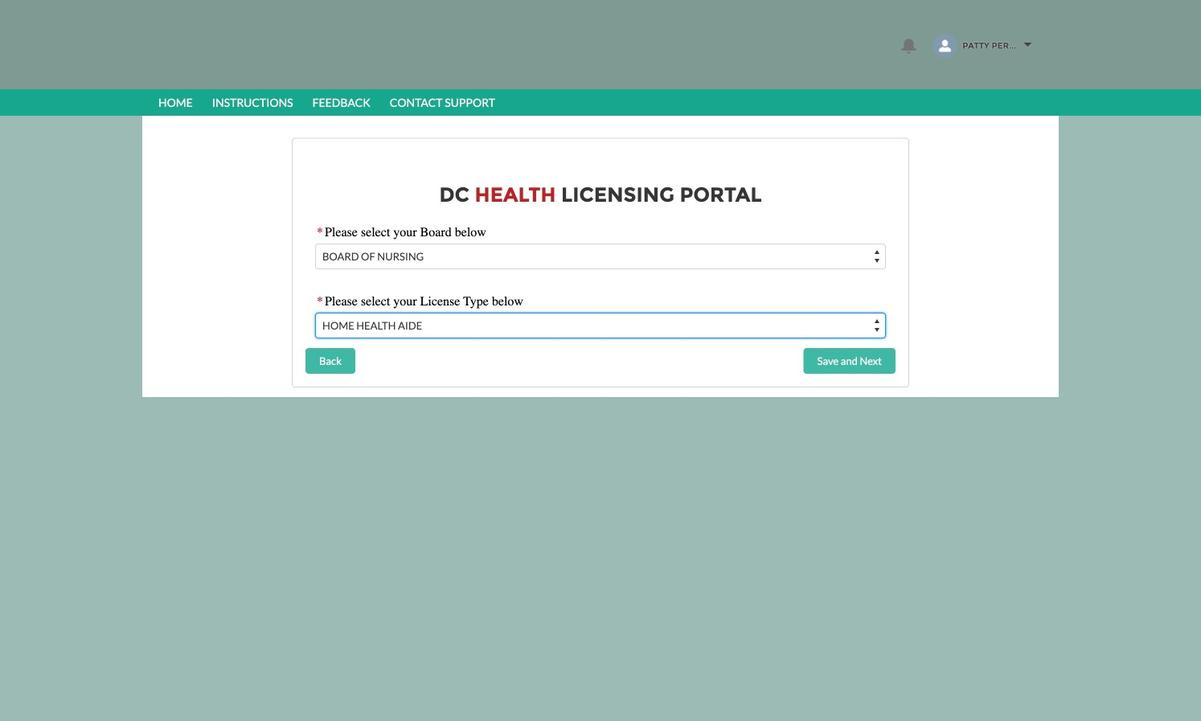 Task type: locate. For each thing, give the bounding box(es) containing it.
menu
[[149, 89, 1053, 116]]

main content
[[142, 116, 1059, 397]]

banner
[[0, 0, 1202, 116]]



Task type: describe. For each thing, give the bounding box(es) containing it.
patty persimmon image
[[933, 34, 957, 58]]



Task type: vqa. For each thing, say whether or not it's contained in the screenshot.
menu at the top
yes



